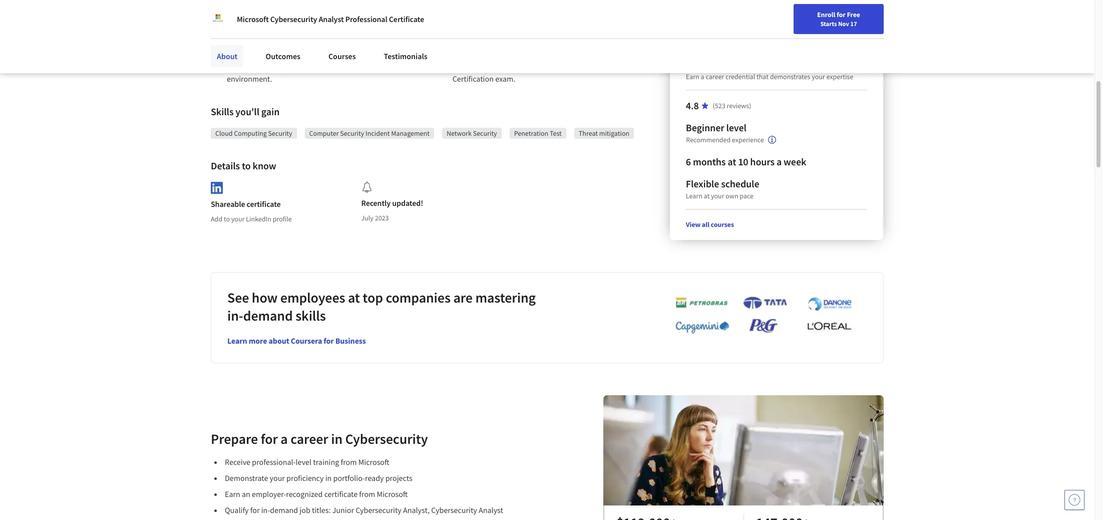Task type: describe. For each thing, give the bounding box(es) containing it.
months
[[694, 155, 727, 168]]

projects
[[386, 473, 413, 483]]

penetration
[[514, 129, 549, 138]]

microsoft down projects
[[377, 489, 408, 499]]

gain
[[262, 105, 280, 118]]

microsoft image
[[211, 12, 225, 26]]

10
[[739, 155, 749, 168]]

the inside demonstrate your new skills with a capstone project and prepare for the industry-recognized microsoft sc-900 certification exam.
[[492, 62, 503, 72]]

0 horizontal spatial recognized
[[286, 489, 323, 499]]

outcomes
[[266, 51, 301, 61]]

about
[[217, 51, 238, 61]]

1 horizontal spatial mitigation
[[600, 129, 630, 138]]

protect
[[621, 18, 645, 28]]

earn a career credential that demonstrates your expertise
[[687, 72, 854, 81]]

how
[[252, 288, 278, 307]]

industry-
[[504, 62, 535, 72]]

an inside develop and implement threat mitigation strategies by applying effective cybersecurity measures within an azure environment.
[[391, 62, 400, 72]]

project
[[603, 50, 627, 60]]

of
[[556, 6, 562, 16]]

a left credential
[[702, 72, 705, 81]]

prepare for a career in cybersecurity
[[211, 430, 428, 448]]

a up professional-
[[281, 430, 288, 448]]

security,
[[312, 18, 340, 28]]

training
[[313, 457, 339, 467]]

to inside the understand the vulnerabilities of an organizations network and mitigate attacks on network infrastructures to protect data.
[[613, 18, 620, 28]]

your inside flexible schedule learn at your own pace
[[712, 191, 725, 200]]

for for cybersecurity
[[261, 430, 278, 448]]

starts
[[821, 20, 838, 28]]

courses
[[712, 220, 735, 229]]

demonstrate for demonstrate your proficiency in portfolio-ready projects
[[225, 473, 268, 483]]

at for see how employees at top companies are mastering in-demand skills
[[348, 288, 360, 307]]

vulnerabilities
[[506, 6, 554, 16]]

recommended
[[687, 135, 731, 144]]

certification
[[453, 74, 494, 84]]

own
[[727, 191, 739, 200]]

in- inside see how employees at top companies are mastering in-demand skills
[[228, 307, 243, 325]]

understand the vulnerabilities of an organizations network and mitigate attacks on network infrastructures to protect data.
[[453, 6, 650, 40]]

information about difficulty level pre-requisites. image
[[769, 136, 777, 144]]

to right add
[[224, 214, 230, 223]]

demonstrate your proficiency in portfolio-ready projects
[[225, 473, 413, 483]]

test
[[550, 129, 562, 138]]

professional-
[[252, 457, 296, 467]]

900
[[617, 62, 629, 72]]

skills inside demonstrate your new skills with a capstone project and prepare for the industry-recognized microsoft sc-900 certification exam.
[[530, 50, 547, 60]]

courses
[[329, 51, 356, 61]]

business
[[336, 336, 366, 346]]

updated!
[[392, 198, 423, 208]]

network security
[[447, 129, 497, 138]]

recently
[[362, 198, 391, 208]]

skills inside see how employees at top companies are mastering in-demand skills
[[296, 307, 326, 325]]

incident
[[366, 129, 390, 138]]

expertise
[[827, 72, 854, 81]]

recognized inside demonstrate your new skills with a capstone project and prepare for the industry-recognized microsoft sc-900 certification exam.
[[535, 62, 571, 72]]

coursera enterprise logos image
[[661, 296, 861, 339]]

recommended experience
[[687, 135, 764, 144]]

portfolio-
[[334, 473, 365, 483]]

applying
[[227, 62, 256, 72]]

and inside develop and implement threat mitigation strategies by applying effective cybersecurity measures within an azure environment.
[[256, 50, 269, 60]]

0 vertical spatial from
[[341, 457, 357, 467]]

17
[[851, 20, 858, 28]]

learn more about coursera for business link
[[228, 336, 366, 346]]

sc-
[[605, 62, 617, 72]]

mastering
[[476, 288, 536, 307]]

and inside demonstrate your new skills with a capstone project and prepare for the industry-recognized microsoft sc-900 certification exam.
[[628, 50, 641, 60]]

schedule
[[722, 177, 760, 190]]

0 horizontal spatial network
[[533, 18, 560, 28]]

data.
[[453, 30, 470, 40]]

by
[[401, 50, 409, 60]]

earn for earn an employer-recognized certificate from microsoft
[[225, 489, 240, 499]]

understand for skills
[[227, 6, 266, 16]]

an inside the understand the vulnerabilities of an organizations network and mitigate attacks on network infrastructures to protect data.
[[564, 6, 572, 16]]

new
[[846, 12, 859, 21]]

demonstrate for demonstrate your new skills with a capstone project and prepare for the industry-recognized microsoft sc-900 certification exam.
[[453, 50, 496, 60]]

credential
[[726, 72, 756, 81]]

pace
[[741, 191, 754, 200]]

1 security from the left
[[268, 129, 292, 138]]

details to know
[[211, 159, 276, 172]]

july 2023
[[362, 213, 389, 222]]

outcomes link
[[260, 45, 307, 67]]

receive
[[225, 457, 251, 467]]

add to your linkedin profile
[[211, 214, 292, 223]]

linkedin
[[246, 214, 272, 223]]

azure
[[401, 62, 420, 72]]

cloud
[[215, 129, 233, 138]]

recently updated!
[[362, 198, 423, 208]]

you'll
[[236, 105, 260, 118]]

hours
[[751, 155, 776, 168]]

0 vertical spatial in
[[331, 430, 343, 448]]

0 vertical spatial career
[[707, 72, 725, 81]]

that
[[757, 72, 769, 81]]

know
[[253, 159, 276, 172]]

1 vertical spatial learn
[[228, 336, 247, 346]]

certificate
[[389, 14, 424, 24]]

for for titles:
[[250, 505, 260, 515]]

are
[[454, 288, 473, 307]]

security for computer security incident management
[[340, 129, 364, 138]]

view all courses
[[687, 220, 735, 229]]

learn inside flexible schedule learn at your own pace
[[687, 191, 703, 200]]

view
[[687, 220, 701, 229]]

cybersecurity inside develop and implement threat mitigation strategies by applying effective cybersecurity measures within an azure environment.
[[288, 62, 333, 72]]

capstone
[[571, 50, 601, 60]]

1 horizontal spatial level
[[727, 121, 747, 134]]

add
[[211, 214, 223, 223]]

employer-
[[252, 489, 286, 499]]

demonstrate your new skills with a capstone project and prepare for the industry-recognized microsoft sc-900 certification exam.
[[453, 50, 643, 84]]

learn
[[378, 6, 395, 16]]

for left "business"
[[324, 336, 334, 346]]

cybersecurity right analyst,
[[432, 505, 477, 515]]

0 vertical spatial network
[[621, 6, 649, 16]]

nov
[[839, 20, 850, 28]]

cybersecurity up implement
[[270, 14, 317, 24]]

security for network security
[[473, 129, 497, 138]]

computing
[[234, 129, 267, 138]]

for inside demonstrate your new skills with a capstone project and prepare for the industry-recognized microsoft sc-900 certification exam.
[[481, 62, 490, 72]]

2023
[[375, 213, 389, 222]]

to left know
[[242, 159, 251, 172]]

help center image
[[1069, 494, 1081, 506]]

week
[[785, 155, 807, 168]]

job
[[300, 505, 311, 515]]

1 horizontal spatial in-
[[261, 505, 270, 515]]

2 horizontal spatial at
[[728, 155, 737, 168]]

1 vertical spatial analyst
[[479, 505, 504, 515]]

solutions.
[[227, 30, 260, 40]]

threat
[[309, 50, 329, 60]]

microsoft cybersecurity analyst professional certificate
[[237, 14, 424, 24]]

effective
[[258, 62, 286, 72]]

6 months at 10 hours a week
[[687, 155, 807, 168]]



Task type: locate. For each thing, give the bounding box(es) containing it.
0 horizontal spatial mitigation
[[331, 50, 365, 60]]

in- down the employer-
[[261, 505, 270, 515]]

demand left job
[[270, 505, 298, 515]]

microsoft up "solutions."
[[237, 14, 269, 24]]

security right network on the left top
[[473, 129, 497, 138]]

attacks
[[497, 18, 521, 28]]

demand up more
[[243, 307, 293, 325]]

view all courses link
[[687, 220, 735, 229]]

testimonials link
[[378, 45, 434, 67]]

learn left more
[[228, 336, 247, 346]]

implement
[[271, 50, 307, 60]]

and down the learn
[[384, 18, 397, 28]]

2 understand from the left
[[453, 6, 492, 16]]

1 horizontal spatial from
[[359, 489, 375, 499]]

professional
[[346, 14, 388, 24]]

the for earn a career credential that demonstrates your expertise
[[494, 6, 505, 16]]

threat
[[579, 129, 598, 138]]

coursera
[[291, 336, 322, 346]]

network down 'of'
[[533, 18, 560, 28]]

find your new career
[[817, 12, 880, 21]]

analyst
[[319, 14, 344, 24], [479, 505, 504, 515]]

1 vertical spatial career
[[291, 430, 329, 448]]

for for 17
[[837, 10, 846, 19]]

0 vertical spatial recognized
[[535, 62, 571, 72]]

microsoft inside demonstrate your new skills with a capstone project and prepare for the industry-recognized microsoft sc-900 certification exam.
[[573, 62, 604, 72]]

1 horizontal spatial security
[[340, 129, 364, 138]]

see
[[228, 288, 249, 307]]

network
[[621, 6, 649, 16], [533, 18, 560, 28]]

1 vertical spatial network
[[533, 18, 560, 28]]

0 vertical spatial learn
[[687, 191, 703, 200]]

for up certification
[[481, 62, 490, 72]]

your inside demonstrate your new skills with a capstone project and prepare for the industry-recognized microsoft sc-900 certification exam.
[[498, 50, 513, 60]]

career left credential
[[707, 72, 725, 81]]

at for flexible schedule learn at your own pace
[[705, 191, 710, 200]]

recognized down with
[[535, 62, 571, 72]]

for
[[837, 10, 846, 19], [481, 62, 490, 72], [324, 336, 334, 346], [261, 430, 278, 448], [250, 505, 260, 515]]

to inside 'understand the cybersecurity landscape and learn core concepts foundational to security, compliance, and identity solutions.'
[[303, 18, 310, 28]]

an
[[564, 6, 572, 16], [391, 62, 400, 72], [242, 489, 250, 499]]

for up nov
[[837, 10, 846, 19]]

earn up 'qualify'
[[225, 489, 240, 499]]

learn more about coursera for business
[[228, 336, 366, 346]]

at inside flexible schedule learn at your own pace
[[705, 191, 710, 200]]

mitigation
[[331, 50, 365, 60], [600, 129, 630, 138]]

within
[[368, 62, 390, 72]]

and up data.
[[453, 18, 466, 28]]

1 vertical spatial mitigation
[[600, 129, 630, 138]]

recognized up job
[[286, 489, 323, 499]]

0 horizontal spatial learn
[[228, 336, 247, 346]]

the up attacks
[[494, 6, 505, 16]]

0 horizontal spatial security
[[268, 129, 292, 138]]

mitigation inside develop and implement threat mitigation strategies by applying effective cybersecurity measures within an azure environment.
[[331, 50, 365, 60]]

identity
[[399, 18, 425, 28]]

3 security from the left
[[473, 129, 497, 138]]

analyst,
[[403, 505, 430, 515]]

1 vertical spatial certificate
[[325, 489, 358, 499]]

testimonials
[[384, 51, 428, 61]]

demonstrate inside demonstrate your new skills with a capstone project and prepare for the industry-recognized microsoft sc-900 certification exam.
[[453, 50, 496, 60]]

for inside 'enroll for free starts nov 17'
[[837, 10, 846, 19]]

microsoft up ready
[[359, 457, 390, 467]]

learn down flexible
[[687, 191, 703, 200]]

see how employees at top companies are mastering in-demand skills
[[228, 288, 536, 325]]

cybersecurity inside 'understand the cybersecurity landscape and learn core concepts foundational to security, compliance, and identity solutions.'
[[281, 6, 326, 16]]

mitigation up 'measures'
[[331, 50, 365, 60]]

4.8
[[687, 99, 700, 112]]

july
[[362, 213, 374, 222]]

enroll for free starts nov 17
[[818, 10, 861, 28]]

1 understand from the left
[[227, 6, 266, 16]]

1 vertical spatial demonstrate
[[225, 473, 268, 483]]

about
[[269, 336, 289, 346]]

0 vertical spatial level
[[727, 121, 747, 134]]

2 security from the left
[[340, 129, 364, 138]]

0 vertical spatial certificate
[[247, 199, 281, 209]]

2 horizontal spatial security
[[473, 129, 497, 138]]

1 horizontal spatial demonstrate
[[453, 50, 496, 60]]

understand for earn
[[453, 6, 492, 16]]

free
[[848, 10, 861, 19]]

0 vertical spatial an
[[564, 6, 572, 16]]

1 vertical spatial an
[[391, 62, 400, 72]]

skills
[[530, 50, 547, 60], [296, 307, 326, 325]]

at left top
[[348, 288, 360, 307]]

details
[[211, 159, 240, 172]]

0 horizontal spatial an
[[242, 489, 250, 499]]

an down testimonials
[[391, 62, 400, 72]]

microsoft down capstone
[[573, 62, 604, 72]]

strategies
[[367, 50, 399, 60]]

1 horizontal spatial network
[[621, 6, 649, 16]]

computer security incident management
[[309, 129, 430, 138]]

for right 'qualify'
[[250, 505, 260, 515]]

management
[[391, 129, 430, 138]]

demonstrate up prepare
[[453, 50, 496, 60]]

earn an employer-recognized certificate from microsoft
[[225, 489, 408, 499]]

at left 10
[[728, 155, 737, 168]]

1 horizontal spatial career
[[707, 72, 725, 81]]

0 vertical spatial cybersecurity
[[281, 6, 326, 16]]

demonstrate
[[453, 50, 496, 60], [225, 473, 268, 483]]

prepare
[[211, 430, 258, 448]]

foundational
[[259, 18, 302, 28]]

beginner
[[687, 121, 725, 134]]

1 horizontal spatial at
[[705, 191, 710, 200]]

cybersecurity down the threat
[[288, 62, 333, 72]]

earn for earn a career credential that demonstrates your expertise
[[687, 72, 700, 81]]

ready
[[365, 473, 384, 483]]

profile
[[273, 214, 292, 223]]

beginner level
[[687, 121, 747, 134]]

(523 reviews)
[[714, 101, 752, 110]]

in down training
[[326, 473, 332, 483]]

at
[[728, 155, 737, 168], [705, 191, 710, 200], [348, 288, 360, 307]]

0 vertical spatial demonstrate
[[453, 50, 496, 60]]

0 vertical spatial demand
[[243, 307, 293, 325]]

security
[[268, 129, 292, 138], [340, 129, 364, 138], [473, 129, 497, 138]]

all
[[703, 220, 710, 229]]

network
[[447, 129, 472, 138]]

find your new career link
[[812, 10, 885, 23]]

to left protect on the right of page
[[613, 18, 620, 28]]

threat mitigation
[[579, 129, 630, 138]]

0 horizontal spatial level
[[296, 457, 312, 467]]

0 vertical spatial at
[[728, 155, 737, 168]]

level up proficiency
[[296, 457, 312, 467]]

career up 'receive professional-level training from microsoft'
[[291, 430, 329, 448]]

cybersecurity down ready
[[356, 505, 402, 515]]

1 vertical spatial skills
[[296, 307, 326, 325]]

proficiency
[[287, 473, 324, 483]]

and inside the understand the vulnerabilities of an organizations network and mitigate attacks on network infrastructures to protect data.
[[453, 18, 466, 28]]

the
[[268, 6, 279, 16], [494, 6, 505, 16], [492, 62, 503, 72]]

develop and implement threat mitigation strategies by applying effective cybersecurity measures within an azure environment.
[[227, 50, 422, 84]]

demonstrate down receive
[[225, 473, 268, 483]]

0 horizontal spatial analyst
[[319, 14, 344, 24]]

2 vertical spatial at
[[348, 288, 360, 307]]

for up professional-
[[261, 430, 278, 448]]

the for skills you'll gain
[[268, 6, 279, 16]]

1 vertical spatial in-
[[261, 505, 270, 515]]

earn up 4.8
[[687, 72, 700, 81]]

earn
[[687, 72, 700, 81], [225, 489, 240, 499]]

shareable
[[211, 199, 245, 209]]

demand inside see how employees at top companies are mastering in-demand skills
[[243, 307, 293, 325]]

in- left 'how'
[[228, 307, 243, 325]]

the inside 'understand the cybersecurity landscape and learn core concepts foundational to security, compliance, and identity solutions.'
[[268, 6, 279, 16]]

cybersecurity
[[270, 14, 317, 24], [346, 430, 428, 448], [356, 505, 402, 515], [432, 505, 477, 515]]

0 horizontal spatial demonstrate
[[225, 473, 268, 483]]

skills right new
[[530, 50, 547, 60]]

develop
[[227, 50, 254, 60]]

a left week
[[777, 155, 783, 168]]

1 vertical spatial demand
[[270, 505, 298, 515]]

0 vertical spatial earn
[[687, 72, 700, 81]]

a inside demonstrate your new skills with a capstone project and prepare for the industry-recognized microsoft sc-900 certification exam.
[[565, 50, 569, 60]]

understand up mitigate
[[453, 6, 492, 16]]

flexible
[[687, 177, 720, 190]]

at inside see how employees at top companies are mastering in-demand skills
[[348, 288, 360, 307]]

receive professional-level training from microsoft
[[225, 457, 390, 467]]

0 horizontal spatial understand
[[227, 6, 266, 16]]

reviews)
[[728, 101, 752, 110]]

demonstrates
[[771, 72, 811, 81]]

titles:
[[312, 505, 331, 515]]

level up experience
[[727, 121, 747, 134]]

1 vertical spatial in
[[326, 473, 332, 483]]

computer
[[309, 129, 339, 138]]

0 vertical spatial mitigation
[[331, 50, 365, 60]]

None search field
[[143, 6, 383, 26]]

certificate up junior
[[325, 489, 358, 499]]

1 horizontal spatial earn
[[687, 72, 700, 81]]

0 horizontal spatial career
[[291, 430, 329, 448]]

to left security,
[[303, 18, 310, 28]]

0 vertical spatial analyst
[[319, 14, 344, 24]]

1 horizontal spatial learn
[[687, 191, 703, 200]]

skills up coursera
[[296, 307, 326, 325]]

experience
[[733, 135, 764, 144]]

an up 'qualify'
[[242, 489, 250, 499]]

mitigation right threat
[[600, 129, 630, 138]]

understand inside the understand the vulnerabilities of an organizations network and mitigate attacks on network infrastructures to protect data.
[[453, 6, 492, 16]]

and up 900
[[628, 50, 641, 60]]

and up effective
[[256, 50, 269, 60]]

1 vertical spatial earn
[[225, 489, 240, 499]]

enroll
[[818, 10, 836, 19]]

1 vertical spatial cybersecurity
[[288, 62, 333, 72]]

1 horizontal spatial analyst
[[479, 505, 504, 515]]

find
[[817, 12, 830, 21]]

0 horizontal spatial at
[[348, 288, 360, 307]]

0 horizontal spatial from
[[341, 457, 357, 467]]

1 vertical spatial from
[[359, 489, 375, 499]]

security left incident
[[340, 129, 364, 138]]

cybersecurity up ready
[[346, 430, 428, 448]]

top
[[363, 288, 383, 307]]

0 horizontal spatial skills
[[296, 307, 326, 325]]

in up training
[[331, 430, 343, 448]]

1 vertical spatial level
[[296, 457, 312, 467]]

a right with
[[565, 50, 569, 60]]

concepts
[[227, 18, 257, 28]]

1 vertical spatial recognized
[[286, 489, 323, 499]]

2 horizontal spatial an
[[564, 6, 572, 16]]

from up qualify for in-demand job titles: junior cybersecurity analyst, cybersecurity analyst at the left bottom of the page
[[359, 489, 375, 499]]

0 horizontal spatial earn
[[225, 489, 240, 499]]

6
[[687, 155, 692, 168]]

1 horizontal spatial understand
[[453, 6, 492, 16]]

0 horizontal spatial in-
[[228, 307, 243, 325]]

1 horizontal spatial recognized
[[535, 62, 571, 72]]

1 vertical spatial at
[[705, 191, 710, 200]]

organizations
[[574, 6, 619, 16]]

0 vertical spatial skills
[[530, 50, 547, 60]]

network up protect on the right of page
[[621, 6, 649, 16]]

with
[[549, 50, 563, 60]]

and up compliance,
[[363, 6, 376, 16]]

0 horizontal spatial certificate
[[247, 199, 281, 209]]

qualify
[[225, 505, 249, 515]]

1 horizontal spatial skills
[[530, 50, 547, 60]]

understand inside 'understand the cybersecurity landscape and learn core concepts foundational to security, compliance, and identity solutions.'
[[227, 6, 266, 16]]

1 horizontal spatial certificate
[[325, 489, 358, 499]]

shareable certificate
[[211, 199, 281, 209]]

security down the gain
[[268, 129, 292, 138]]

0 vertical spatial in-
[[228, 307, 243, 325]]

qualify for in-demand job titles: junior cybersecurity analyst, cybersecurity analyst
[[225, 505, 504, 515]]

the up foundational
[[268, 6, 279, 16]]

understand up concepts at the left top of the page
[[227, 6, 266, 16]]

from up the portfolio-
[[341, 457, 357, 467]]

the up the exam. in the left of the page
[[492, 62, 503, 72]]

an right 'of'
[[564, 6, 572, 16]]

and
[[363, 6, 376, 16], [384, 18, 397, 28], [453, 18, 466, 28], [256, 50, 269, 60], [628, 50, 641, 60]]

measures
[[335, 62, 367, 72]]

1 horizontal spatial an
[[391, 62, 400, 72]]

certificate up linkedin
[[247, 199, 281, 209]]

the inside the understand the vulnerabilities of an organizations network and mitigate attacks on network infrastructures to protect data.
[[494, 6, 505, 16]]

2 vertical spatial an
[[242, 489, 250, 499]]

at down flexible
[[705, 191, 710, 200]]

cybersecurity up security,
[[281, 6, 326, 16]]

junior
[[333, 505, 354, 515]]



Task type: vqa. For each thing, say whether or not it's contained in the screenshot.
rightmost Demonstrate
yes



